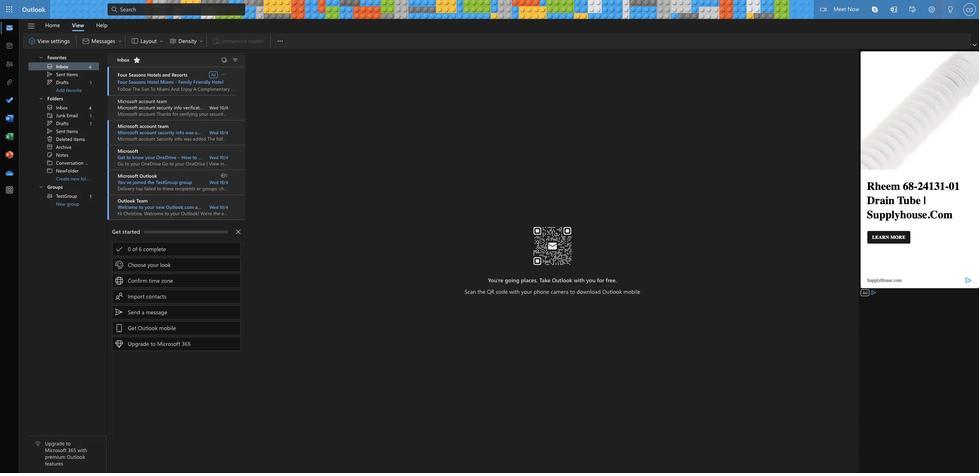 Task type: describe. For each thing, give the bounding box(es) containing it.
wed 10/4 for get to know your onedrive – how to back up your pc and mobile
[[210, 154, 228, 160]]

new inside tree item
[[71, 175, 79, 182]]

folders
[[47, 95, 63, 101]]

6 tree item from the top
[[28, 119, 99, 127]]

2 vertical spatial inbox
[[56, 104, 68, 111]]

notes
[[56, 152, 68, 158]]

3 tree item from the top
[[28, 78, 99, 86]]

2 horizontal spatial with
[[574, 276, 585, 284]]

team for verification
[[157, 98, 167, 104]]

premium
[[45, 453, 65, 460]]

1  from the top
[[47, 63, 53, 70]]

files image
[[6, 79, 13, 86]]

microsoft outlook
[[118, 173, 157, 179]]

 density 
[[169, 37, 204, 45]]

2  from the top
[[47, 167, 53, 174]]

view button
[[66, 19, 90, 31]]

create new folder
[[56, 175, 93, 182]]

security for verification
[[157, 104, 173, 111]]

 inside  messages 
[[118, 39, 122, 43]]

home button
[[39, 19, 66, 31]]


[[221, 173, 227, 179]]

items for  sent items  deleted items  archive  notes  conversation history  newfolder
[[67, 128, 78, 134]]

1 vertical spatial inbox
[[56, 63, 68, 70]]

2 1 from the top
[[90, 112, 92, 119]]

choose
[[128, 261, 146, 269]]

7 tree item from the top
[[28, 127, 99, 135]]


[[115, 293, 123, 301]]

 inside  layout 
[[159, 39, 164, 43]]

add
[[56, 87, 65, 93]]

back
[[198, 154, 208, 160]]

2 vertical spatial items
[[74, 136, 85, 142]]

hotels
[[147, 71, 161, 78]]

how
[[181, 154, 191, 160]]

2 tree item from the top
[[28, 70, 99, 78]]

layout
[[141, 37, 157, 45]]

365 for upgrade to microsoft 365
[[182, 340, 191, 348]]

favorite
[[66, 87, 82, 93]]

 button
[[230, 54, 241, 65]]

 heading
[[117, 53, 143, 67]]

contacts
[[146, 293, 167, 300]]

your inside outlook team welcome to your new outlook.com account wed 10/4
[[145, 204, 155, 210]]

 view settings
[[28, 37, 70, 45]]

send a message
[[128, 308, 167, 316]]

 inside  favorites
[[39, 55, 43, 60]]

added
[[195, 129, 209, 135]]

4 tree item from the top
[[28, 103, 99, 111]]

tree containing favorites
[[28, 50, 99, 94]]

welcome
[[118, 204, 138, 210]]

microsoft account team microsoft account security info was added wed 10/4
[[118, 123, 228, 135]]

 junk email
[[47, 112, 78, 118]]

wed inside microsoft account team microsoft account security info was added wed 10/4
[[210, 129, 219, 135]]

going
[[505, 276, 520, 284]]

 button
[[232, 225, 245, 238]]

0 of 6 complete
[[128, 245, 166, 253]]

new
[[56, 201, 66, 207]]

ad inside message list no conversations selected list box
[[211, 72, 216, 77]]

drafts for add favorite
[[56, 79, 69, 85]]

outlook down send a message
[[138, 324, 158, 332]]

10/4 inside microsoft account team microsoft account security info was added wed 10/4
[[220, 129, 228, 135]]

download
[[577, 288, 601, 295]]

tree item containing 
[[28, 143, 99, 151]]

group inside message list no conversations selected list box
[[179, 179, 192, 185]]

seasons for hotel
[[129, 79, 146, 85]]

get to know your onedrive – how to back up your pc and mobile
[[118, 154, 259, 160]]

 button
[[273, 33, 288, 49]]

take
[[540, 276, 551, 284]]


[[111, 6, 118, 13]]

outlook down know
[[140, 173, 157, 179]]

 button
[[904, 0, 923, 20]]

microsoft inside the upgrade to microsoft 365 with premium outlook features
[[45, 447, 67, 453]]

security for was
[[158, 129, 175, 135]]


[[222, 57, 227, 63]]

your right know
[[145, 154, 155, 160]]

co image
[[964, 3, 977, 16]]

3 wed from the top
[[210, 154, 219, 160]]

calendar image
[[6, 42, 13, 50]]

was
[[186, 129, 194, 135]]

settings
[[51, 37, 70, 45]]

add favorite tree item
[[28, 86, 99, 94]]


[[169, 37, 177, 45]]

 button
[[885, 0, 904, 20]]

history
[[85, 160, 100, 166]]

 layout 
[[131, 37, 164, 45]]


[[929, 6, 936, 13]]


[[115, 277, 123, 285]]


[[47, 112, 53, 118]]

complete
[[143, 245, 166, 253]]

 button
[[219, 54, 230, 65]]

four seasons hotel miami - family friendly hotel
[[118, 79, 224, 85]]

layout group
[[127, 33, 205, 47]]

to inside outlook team welcome to your new outlook.com account wed 10/4
[[139, 204, 143, 210]]

meet now
[[834, 5, 860, 13]]

to do image
[[6, 97, 13, 105]]


[[27, 22, 35, 30]]

Search field
[[119, 5, 241, 13]]

onedrive image
[[6, 169, 13, 177]]

–
[[178, 154, 180, 160]]


[[236, 229, 241, 234]]

 button
[[866, 0, 885, 19]]

0 horizontal spatial mobile
[[159, 324, 176, 332]]

 folders
[[39, 95, 63, 101]]

2  inbox from the top
[[47, 104, 68, 111]]

 button
[[942, 0, 961, 20]]

items for  sent items
[[67, 71, 78, 77]]


[[82, 37, 90, 45]]

miami
[[160, 79, 174, 85]]

seasons for hotels
[[129, 71, 146, 78]]


[[131, 37, 139, 45]]

drafts for sent items
[[56, 120, 69, 126]]

 search field
[[107, 0, 246, 18]]

started
[[122, 228, 140, 235]]

mail image
[[6, 24, 13, 32]]

11 tree item from the top
[[28, 159, 100, 167]]

joined
[[133, 179, 146, 185]]

upgrade to microsoft 365 with premium outlook features
[[45, 440, 87, 467]]

1 1 from the top
[[90, 79, 92, 85]]

add favorite
[[56, 87, 82, 93]]

email
[[67, 112, 78, 118]]

get for get to know your onedrive – how to back up your pc and mobile
[[118, 154, 125, 160]]

application containing outlook
[[0, 0, 980, 473]]

deleted
[[56, 136, 72, 142]]

10/4 inside microsoft account team microsoft account security info verification wed 10/4
[[220, 104, 228, 110]]

 for 
[[47, 79, 53, 85]]

outlook inside outlook team welcome to your new outlook.com account wed 10/4
[[118, 197, 135, 204]]

your right up
[[217, 154, 226, 160]]

scan
[[465, 288, 476, 295]]

outlook banner
[[0, 0, 980, 20]]

1 hotel from the left
[[147, 79, 159, 85]]

look
[[160, 261, 171, 269]]

2 hotel from the left
[[212, 79, 224, 85]]


[[47, 144, 53, 150]]

1 tree item from the top
[[28, 62, 99, 70]]

friendly
[[193, 79, 211, 85]]


[[28, 37, 36, 45]]

upgrade to microsoft 365
[[128, 340, 191, 348]]



Task type: locate. For each thing, give the bounding box(es) containing it.
0 vertical spatial four
[[118, 71, 127, 78]]

1 vertical spatial security
[[158, 129, 175, 135]]

and up miami
[[162, 71, 170, 78]]

wed 10/4 for you've joined the testgroup group
[[210, 179, 228, 185]]

verification
[[183, 104, 206, 111]]

-
[[175, 79, 177, 85]]

 for  dropdown button
[[276, 37, 284, 45]]

2 vertical spatial mobile
[[159, 324, 176, 332]]

0 vertical spatial 
[[47, 79, 53, 85]]

tree item containing 
[[28, 192, 99, 200]]

2 4 from the top
[[89, 104, 92, 111]]

0 vertical spatial team
[[157, 98, 167, 104]]

tree item up deleted
[[28, 127, 99, 135]]

upgrade inside message list no conversations selected list box
[[128, 340, 149, 348]]

1 vertical spatial and
[[235, 154, 243, 160]]

1 vertical spatial seasons
[[129, 79, 146, 85]]

ad
[[211, 72, 216, 77], [863, 290, 868, 295]]

2 vertical spatial with
[[78, 447, 87, 453]]


[[115, 261, 123, 269]]

camera
[[551, 288, 569, 295]]

 inbox up junk
[[47, 104, 68, 111]]

 left 
[[118, 39, 122, 43]]

set your advertising preferences image
[[871, 289, 878, 296]]

 for  sent items  deleted items  archive  notes  conversation history  newfolder
[[47, 128, 53, 134]]

0 vertical spatial inbox
[[117, 56, 129, 63]]

1 horizontal spatial and
[[235, 154, 243, 160]]

tree item up add favorite tree item
[[28, 70, 99, 78]]

0 horizontal spatial hotel
[[147, 79, 159, 85]]

to right premium features icon
[[66, 440, 71, 447]]

ad left  popup button
[[211, 72, 216, 77]]

 left 'groups'
[[39, 184, 43, 189]]

1 horizontal spatial ad
[[863, 290, 868, 295]]

1 vertical spatial 4
[[89, 104, 92, 111]]

info left was
[[176, 129, 184, 135]]

 button for groups
[[32, 182, 47, 191]]

 left folders
[[39, 96, 43, 101]]

and right "pc"
[[235, 154, 243, 160]]

four for four seasons hotels and resorts
[[118, 71, 127, 78]]

help
[[96, 21, 108, 29]]

tab list containing home
[[39, 19, 114, 31]]


[[910, 6, 917, 13]]

sent up add
[[56, 71, 65, 77]]

1 horizontal spatial mobile
[[244, 154, 259, 160]]

with
[[574, 276, 585, 284], [510, 288, 520, 295], [78, 447, 87, 453]]

0 vertical spatial 
[[47, 160, 53, 166]]

4 for 1st tree item
[[89, 63, 92, 70]]

 drafts up add
[[47, 79, 69, 85]]

0 vertical spatial new
[[71, 175, 79, 182]]

tree item containing 
[[28, 151, 99, 159]]

sent inside tree item
[[56, 71, 65, 77]]

1 right email
[[90, 112, 92, 119]]

0 vertical spatial seasons
[[129, 71, 146, 78]]

home
[[45, 21, 60, 29]]

view inside button
[[72, 21, 84, 29]]

to right welcome
[[139, 204, 143, 210]]

0 horizontal spatial and
[[162, 71, 170, 78]]

group inside the "new group" tree item
[[67, 201, 79, 207]]

2 tree from the top
[[28, 103, 100, 182]]

0 vertical spatial the
[[148, 179, 155, 185]]

 left favorites
[[39, 55, 43, 60]]

people image
[[6, 60, 13, 68]]

2 horizontal spatial mobile
[[624, 288, 641, 295]]

0 vertical spatial 
[[47, 71, 53, 77]]

 for  popup button
[[220, 71, 227, 78]]

upgrade inside the upgrade to microsoft 365 with premium outlook features
[[45, 440, 65, 447]]

0 vertical spatial tree
[[28, 50, 99, 94]]

wed right verification
[[210, 104, 218, 110]]

4 down folders tree item
[[89, 104, 92, 111]]

1 wed 10/4 from the top
[[210, 154, 228, 160]]

 inside  density 
[[199, 39, 204, 43]]

you
[[587, 276, 596, 284]]

0 horizontal spatial new
[[71, 175, 79, 182]]

 inside " groups"
[[39, 184, 43, 189]]

get left the started in the top of the page
[[112, 228, 121, 235]]

1 vertical spatial 365
[[68, 447, 76, 453]]

archive
[[56, 144, 71, 150]]

zone
[[161, 277, 173, 284]]


[[115, 245, 123, 253]]


[[133, 56, 141, 64]]

view inside ' view settings'
[[38, 37, 49, 45]]

 button left folders
[[32, 94, 47, 102]]

1  from the top
[[47, 71, 53, 77]]

1 vertical spatial drafts
[[56, 120, 69, 126]]

hotel
[[147, 79, 159, 85], [212, 79, 224, 85]]

0 vertical spatial  inbox
[[47, 63, 68, 70]]

outlook down free. at the bottom of page
[[603, 288, 622, 295]]

sent inside  sent items  deleted items  archive  notes  conversation history  newfolder
[[56, 128, 65, 134]]

1 vertical spatial upgrade
[[45, 440, 65, 447]]

groups
[[47, 183, 63, 190]]

12 tree item from the top
[[28, 167, 99, 175]]

junk
[[56, 112, 65, 118]]

0 vertical spatial mobile
[[244, 154, 259, 160]]

tree containing 
[[28, 103, 100, 182]]

security left was
[[158, 129, 175, 135]]

newfolder
[[56, 167, 79, 174]]

tree item down  sent items
[[28, 78, 99, 86]]

inbox up  junk email
[[56, 104, 68, 111]]

info for verification
[[174, 104, 182, 111]]

1 horizontal spatial new
[[156, 204, 165, 210]]

0 vertical spatial wed 10/4
[[210, 154, 228, 160]]

more apps image
[[6, 186, 13, 194]]

wed
[[210, 104, 218, 110], [210, 129, 219, 135], [210, 154, 219, 160], [210, 179, 219, 185], [210, 204, 219, 210]]

inbox 
[[117, 56, 141, 64]]

testgroup up outlook team welcome to your new outlook.com account wed 10/4
[[156, 179, 178, 185]]

and
[[162, 71, 170, 78], [235, 154, 243, 160]]


[[47, 136, 53, 142]]

 inbox
[[47, 63, 68, 70], [47, 104, 68, 111]]

0 horizontal spatial 
[[220, 71, 227, 78]]

drafts down  junk email
[[56, 120, 69, 126]]

1 vertical spatial 
[[220, 71, 227, 78]]

1 drafts from the top
[[56, 79, 69, 85]]

drafts down  sent items
[[56, 79, 69, 85]]

with inside the upgrade to microsoft 365 with premium outlook features
[[78, 447, 87, 453]]

tree item containing 
[[28, 111, 99, 119]]

0 horizontal spatial ad
[[211, 72, 216, 77]]

wed 10/4
[[210, 154, 228, 160], [210, 179, 228, 185]]

1 horizontal spatial hotel
[[212, 79, 224, 85]]

1 vertical spatial  inbox
[[47, 104, 68, 111]]

to inside you're going places. take outlook with you for free. scan the qr code with your phone camera to download outlook mobile
[[570, 288, 576, 295]]

your down places.
[[522, 288, 533, 295]]

you've
[[118, 179, 132, 185]]

wed right added
[[210, 129, 219, 135]]

0 vertical spatial testgroup
[[156, 179, 178, 185]]

hotel down  popup button
[[212, 79, 224, 85]]

 inside  sent items  deleted items  archive  notes  conversation history  newfolder
[[47, 128, 53, 134]]

ad left set your advertising preferences image
[[863, 290, 868, 295]]


[[115, 308, 123, 316]]

to right how
[[193, 154, 197, 160]]

tree item up new at the left top of the page
[[28, 192, 99, 200]]

0 horizontal spatial upgrade
[[45, 440, 65, 447]]

 drafts for sent items
[[47, 79, 69, 85]]

density
[[179, 37, 197, 45]]

0 vertical spatial 4
[[89, 63, 92, 70]]

0 horizontal spatial testgroup
[[56, 193, 77, 199]]

1 vertical spatial the
[[478, 288, 486, 295]]

1 horizontal spatial 
[[276, 37, 284, 45]]

testgroup inside tree item
[[56, 193, 77, 199]]

1 vertical spatial four
[[118, 79, 127, 85]]

2  from the top
[[47, 120, 53, 126]]


[[891, 6, 898, 13]]

0 vertical spatial 
[[276, 37, 284, 45]]

4
[[89, 63, 92, 70], [89, 104, 92, 111]]

1 vertical spatial 
[[47, 167, 53, 174]]

tree item
[[28, 62, 99, 70], [28, 70, 99, 78], [28, 78, 99, 86], [28, 103, 99, 111], [28, 111, 99, 119], [28, 119, 99, 127], [28, 127, 99, 135], [28, 135, 99, 143], [28, 143, 99, 151], [28, 151, 99, 159], [28, 159, 100, 167], [28, 167, 99, 175], [28, 192, 99, 200]]

powerpoint image
[[6, 151, 13, 159]]

0 vertical spatial drafts
[[56, 79, 69, 85]]

1 vertical spatial info
[[176, 129, 184, 135]]

 button inside favorites tree item
[[32, 53, 47, 61]]

365 inside the upgrade to microsoft 365 with premium outlook features
[[68, 447, 76, 453]]

1 seasons from the top
[[129, 71, 146, 78]]

 down  sent items
[[47, 79, 53, 85]]

2 four from the top
[[118, 79, 127, 85]]

 button inside groups tree item
[[32, 182, 47, 191]]

4 wed from the top
[[210, 179, 219, 185]]

sent up deleted
[[56, 128, 65, 134]]


[[821, 6, 827, 13]]

a
[[142, 308, 144, 316]]

 button up 
[[32, 182, 47, 191]]

0 vertical spatial get
[[118, 154, 125, 160]]

microsoft
[[118, 98, 138, 104], [118, 104, 138, 111], [118, 123, 138, 129], [118, 129, 138, 135], [118, 148, 138, 154], [118, 173, 138, 179], [157, 340, 180, 348], [45, 447, 67, 453]]

items inside tree item
[[67, 71, 78, 77]]

new inside outlook team welcome to your new outlook.com account wed 10/4
[[156, 204, 165, 210]]

outlook link
[[22, 0, 45, 19]]

0 vertical spatial view
[[72, 21, 84, 29]]

 button down 
[[32, 53, 47, 61]]

new right team
[[156, 204, 165, 210]]

send
[[128, 308, 140, 316]]

 inbox down favorites
[[47, 63, 68, 70]]

0 vertical spatial items
[[67, 71, 78, 77]]

upgrade right 
[[128, 340, 149, 348]]

view up  at the top left
[[72, 21, 84, 29]]

upgrade
[[128, 340, 149, 348], [45, 440, 65, 447]]

2  from the top
[[47, 104, 53, 111]]

wed inside microsoft account team microsoft account security info verification wed 10/4
[[210, 104, 218, 110]]

team down miami
[[157, 98, 167, 104]]

to right camera
[[570, 288, 576, 295]]

2  button from the top
[[32, 94, 47, 102]]

get for get outlook mobile
[[128, 324, 137, 332]]

1  from the top
[[47, 79, 53, 85]]

tree item down  junk email
[[28, 119, 99, 127]]

1 vertical spatial testgroup
[[56, 193, 77, 199]]

wed 10/4 right back
[[210, 154, 228, 160]]

info inside microsoft account team microsoft account security info verification wed 10/4
[[174, 104, 182, 111]]

import contacts
[[128, 293, 167, 300]]

 left 
[[159, 39, 164, 43]]

team down microsoft account team microsoft account security info verification wed 10/4
[[158, 123, 169, 129]]

inbox up  sent items
[[56, 63, 68, 70]]

wed down up
[[210, 179, 219, 185]]

tree item down notes
[[28, 159, 100, 167]]

 down '' on the top
[[47, 120, 53, 126]]

team inside microsoft account team microsoft account security info was added wed 10/4
[[158, 123, 169, 129]]

help button
[[90, 19, 114, 31]]

tree item down deleted
[[28, 143, 99, 151]]

3 1 from the top
[[90, 120, 92, 127]]

 button
[[220, 70, 227, 78]]

family
[[178, 79, 192, 85]]

1 horizontal spatial group
[[179, 179, 192, 185]]

1 vertical spatial wed 10/4
[[210, 179, 228, 185]]

get outlook mobile
[[128, 324, 176, 332]]

info left verification
[[174, 104, 182, 111]]

view
[[72, 21, 84, 29], [38, 37, 49, 45]]

5 tree item from the top
[[28, 111, 99, 119]]

0 horizontal spatial group
[[67, 201, 79, 207]]

1 vertical spatial view
[[38, 37, 49, 45]]

1 wed from the top
[[210, 104, 218, 110]]

0 horizontal spatial with
[[78, 447, 87, 453]]


[[276, 37, 284, 45], [220, 71, 227, 78]]

1 horizontal spatial with
[[510, 288, 520, 295]]

mobile inside you're going places. take outlook with you for free. scan the qr code with your phone camera to download outlook mobile
[[624, 288, 641, 295]]

resorts
[[172, 71, 188, 78]]

you've joined the testgroup group
[[118, 179, 192, 185]]

8 tree item from the top
[[28, 135, 99, 143]]

 favorites
[[39, 54, 67, 60]]


[[47, 152, 53, 158]]

0 vertical spatial info
[[174, 104, 182, 111]]

testgroup up new group
[[56, 193, 77, 199]]

1 horizontal spatial view
[[72, 21, 84, 29]]

4 for fourth tree item
[[89, 104, 92, 111]]

0 vertical spatial upgrade
[[128, 340, 149, 348]]

1 horizontal spatial testgroup
[[156, 179, 178, 185]]

left-rail-appbar navigation
[[2, 19, 17, 182]]

conversation
[[56, 160, 84, 166]]

sent for  sent items  deleted items  archive  notes  conversation history  newfolder
[[56, 128, 65, 134]]

security up microsoft account team microsoft account security info was added wed 10/4
[[157, 104, 173, 111]]

0 vertical spatial 365
[[182, 340, 191, 348]]

2 vertical spatial get
[[128, 324, 137, 332]]

folders tree item
[[28, 94, 99, 103]]

 down  favorites
[[47, 63, 53, 70]]

create new folder tree item
[[28, 175, 99, 182]]

1 vertical spatial with
[[510, 288, 520, 295]]

message list no conversations selected list box
[[107, 67, 259, 473]]

1 vertical spatial new
[[156, 204, 165, 210]]

inbox inside inbox 
[[117, 56, 129, 63]]

 drafts for junk email
[[47, 120, 69, 126]]

code
[[496, 288, 508, 295]]

excel image
[[6, 133, 13, 141]]

group right new at the left top of the page
[[67, 201, 79, 207]]

2 wed 10/4 from the top
[[210, 179, 228, 185]]

free.
[[606, 276, 617, 284]]

application
[[0, 0, 980, 473]]

0 horizontal spatial view
[[38, 37, 49, 45]]

new down newfolder
[[71, 175, 79, 182]]

 drafts down junk
[[47, 120, 69, 126]]

with left the "you"
[[574, 276, 585, 284]]

seasons down 
[[129, 71, 146, 78]]

tree item down archive
[[28, 151, 99, 159]]

1 vertical spatial 
[[47, 120, 53, 126]]

2 wed from the top
[[210, 129, 219, 135]]


[[232, 57, 239, 63]]

info inside microsoft account team microsoft account security info was added wed 10/4
[[176, 129, 184, 135]]

365
[[182, 340, 191, 348], [68, 447, 76, 453]]

for
[[597, 276, 605, 284]]

tree item up  sent items
[[28, 62, 99, 70]]

four for four seasons hotel miami - family friendly hotel
[[118, 79, 127, 85]]

1 4 from the top
[[89, 63, 92, 70]]

 down  favorites
[[47, 71, 53, 77]]

365 inside message list no conversations selected list box
[[182, 340, 191, 348]]

 up 
[[47, 128, 53, 134]]

new group tree item
[[28, 200, 99, 208]]

1 sent from the top
[[56, 71, 65, 77]]

 button
[[32, 53, 47, 61], [32, 94, 47, 102], [32, 182, 47, 191]]


[[47, 79, 53, 85], [47, 120, 53, 126]]

4 1 from the top
[[90, 193, 92, 199]]

items up favorite
[[67, 71, 78, 77]]

tab list
[[39, 19, 114, 31]]

365 for upgrade to microsoft 365 with premium outlook features
[[68, 447, 76, 453]]

tree item up create
[[28, 167, 99, 175]]

2 sent from the top
[[56, 128, 65, 134]]

get for get started
[[112, 228, 121, 235]]

1 four from the top
[[118, 71, 127, 78]]

1 vertical spatial get
[[112, 228, 121, 235]]

the inside message list no conversations selected list box
[[148, 179, 155, 185]]

to inside the upgrade to microsoft 365 with premium outlook features
[[66, 440, 71, 447]]

4 down  at the top left
[[89, 63, 92, 70]]

 inside  folders
[[39, 96, 43, 101]]

team for was
[[158, 123, 169, 129]]

1  inbox from the top
[[47, 63, 68, 70]]

wed right outlook.com
[[210, 204, 219, 210]]

outlook left team
[[118, 197, 135, 204]]

meet
[[834, 5, 847, 13]]

items up deleted
[[67, 128, 78, 134]]

0 vertical spatial  drafts
[[47, 79, 69, 85]]

2 seasons from the top
[[129, 79, 146, 85]]

 up '' on the top
[[47, 104, 53, 111]]

to down get outlook mobile
[[151, 340, 156, 348]]

the
[[148, 179, 155, 185], [478, 288, 486, 295]]

groups tree item
[[28, 182, 99, 192]]

create
[[56, 175, 70, 182]]

 for 
[[47, 120, 53, 126]]

13 tree item from the top
[[28, 192, 99, 200]]

microsoft account team microsoft account security info verification wed 10/4
[[118, 98, 228, 111]]

your right welcome
[[145, 204, 155, 210]]

1 vertical spatial 
[[47, 128, 53, 134]]

security inside microsoft account team microsoft account security info was added wed 10/4
[[158, 129, 175, 135]]

1  button from the top
[[32, 53, 47, 61]]

0 vertical spatial group
[[179, 179, 192, 185]]

2 vertical spatial  button
[[32, 182, 47, 191]]

tree item down folders tree item
[[28, 111, 99, 119]]

1 vertical spatial team
[[158, 123, 169, 129]]

 inside dropdown button
[[276, 37, 284, 45]]

the right the joined at the top of page
[[148, 179, 155, 185]]

0 vertical spatial with
[[574, 276, 585, 284]]

 right density
[[199, 39, 204, 43]]

 inside popup button
[[220, 71, 227, 78]]

account inside outlook team welcome to your new outlook.com account wed 10/4
[[195, 204, 212, 210]]

 button for folders
[[32, 94, 47, 102]]

import
[[128, 293, 145, 300]]

upgrade up premium
[[45, 440, 65, 447]]

with down going
[[510, 288, 520, 295]]

seasons down four seasons hotels and resorts
[[129, 79, 146, 85]]

outlook up camera
[[552, 276, 573, 284]]

9 tree item from the top
[[28, 143, 99, 151]]

security inside microsoft account team microsoft account security info verification wed 10/4
[[157, 104, 173, 111]]

inbox left  'button'
[[117, 56, 129, 63]]

premium features image
[[35, 441, 41, 447]]

phone
[[534, 288, 550, 295]]

10 tree item from the top
[[28, 151, 99, 159]]

tree item up  junk email
[[28, 103, 99, 111]]

1 horizontal spatial the
[[478, 288, 486, 295]]

tree
[[28, 50, 99, 94], [28, 103, 100, 182]]

favorites tree item
[[28, 53, 99, 62]]

1 tree from the top
[[28, 50, 99, 94]]

1 vertical spatial ad
[[863, 290, 868, 295]]

wed inside outlook team welcome to your new outlook.com account wed 10/4
[[210, 204, 219, 210]]

sent for  sent items
[[56, 71, 65, 77]]

get
[[118, 154, 125, 160], [112, 228, 121, 235], [128, 324, 137, 332]]

0 vertical spatial  button
[[32, 53, 47, 61]]

view right 
[[38, 37, 49, 45]]


[[115, 340, 123, 348]]

1 horizontal spatial 365
[[182, 340, 191, 348]]

5 wed from the top
[[210, 204, 219, 210]]

1 down folder
[[90, 193, 92, 199]]


[[47, 160, 53, 166], [47, 167, 53, 174]]

your inside you're going places. take outlook with you for free. scan the qr code with your phone camera to download outlook mobile
[[522, 288, 533, 295]]

3  button from the top
[[32, 182, 47, 191]]

 button for favorites
[[32, 53, 47, 61]]

1 up add favorite tree item
[[90, 79, 92, 85]]

0 vertical spatial 
[[47, 63, 53, 70]]

 for  sent items
[[47, 71, 53, 77]]

now
[[848, 5, 860, 13]]

info for was
[[176, 129, 184, 135]]

0 horizontal spatial 365
[[68, 447, 76, 453]]

0 horizontal spatial the
[[148, 179, 155, 185]]

with right premium
[[78, 447, 87, 453]]

outlook inside the upgrade to microsoft 365 with premium outlook features
[[67, 453, 85, 460]]

 inside tree item
[[47, 71, 53, 77]]


[[47, 193, 53, 199]]

message
[[146, 308, 167, 316]]

testgroup inside message list no conversations selected list box
[[156, 179, 178, 185]]

2  from the top
[[47, 128, 53, 134]]

upgrade for upgrade to microsoft 365
[[128, 340, 149, 348]]

your left look
[[148, 261, 159, 269]]

2  drafts from the top
[[47, 120, 69, 126]]

1 horizontal spatial upgrade
[[128, 340, 149, 348]]

word image
[[6, 115, 13, 123]]

items right deleted
[[74, 136, 85, 142]]

10/4 inside outlook team welcome to your new outlook.com account wed 10/4
[[220, 204, 228, 210]]

 button
[[972, 41, 979, 49]]

sent
[[56, 71, 65, 77], [56, 128, 65, 134]]

1 up  sent items  deleted items  archive  notes  conversation history  newfolder
[[90, 120, 92, 127]]

outlook team welcome to your new outlook.com account wed 10/4
[[118, 197, 228, 210]]

tree item containing 
[[28, 135, 99, 143]]

message list section
[[107, 50, 259, 473]]

0 vertical spatial ad
[[211, 72, 216, 77]]

1  drafts from the top
[[47, 79, 69, 85]]


[[973, 43, 977, 47]]

 button inside folders tree item
[[32, 94, 47, 102]]

2 drafts from the top
[[56, 120, 69, 126]]

1 vertical spatial 
[[47, 104, 53, 111]]

1 vertical spatial mobile
[[624, 288, 641, 295]]

wed 10/4 down 
[[210, 179, 228, 185]]

1 vertical spatial  button
[[32, 94, 47, 102]]


[[118, 39, 122, 43], [159, 39, 164, 43], [199, 39, 204, 43], [39, 55, 43, 60], [39, 96, 43, 101], [39, 184, 43, 189]]

the inside you're going places. take outlook with you for free. scan the qr code with your phone camera to download outlook mobile
[[478, 288, 486, 295]]

outlook inside outlook banner
[[22, 5, 45, 13]]

1  from the top
[[47, 160, 53, 166]]

0 vertical spatial security
[[157, 104, 173, 111]]

tree item up archive
[[28, 135, 99, 143]]

 testgroup
[[47, 193, 77, 199]]

hotel down four seasons hotels and resorts
[[147, 79, 159, 85]]

wed right back
[[210, 154, 219, 160]]

features
[[45, 460, 63, 467]]

pc
[[228, 154, 233, 160]]

upgrade for upgrade to microsoft 365 with premium outlook features
[[45, 440, 65, 447]]

1 vertical spatial tree
[[28, 103, 100, 182]]

choose your look
[[128, 261, 171, 269]]

to left know
[[127, 154, 131, 160]]

 button
[[23, 19, 39, 33]]

0 vertical spatial and
[[162, 71, 170, 78]]

1 vertical spatial  drafts
[[47, 120, 69, 126]]

team inside microsoft account team microsoft account security info verification wed 10/4
[[157, 98, 167, 104]]

security
[[157, 104, 173, 111], [158, 129, 175, 135]]

0 vertical spatial sent
[[56, 71, 65, 77]]

get right the  on the left bottom of the page
[[128, 324, 137, 332]]

get left know
[[118, 154, 125, 160]]

1 vertical spatial items
[[67, 128, 78, 134]]

1 vertical spatial sent
[[56, 128, 65, 134]]

1 vertical spatial group
[[67, 201, 79, 207]]



Task type: vqa. For each thing, say whether or not it's contained in the screenshot.
the topmost 24
no



